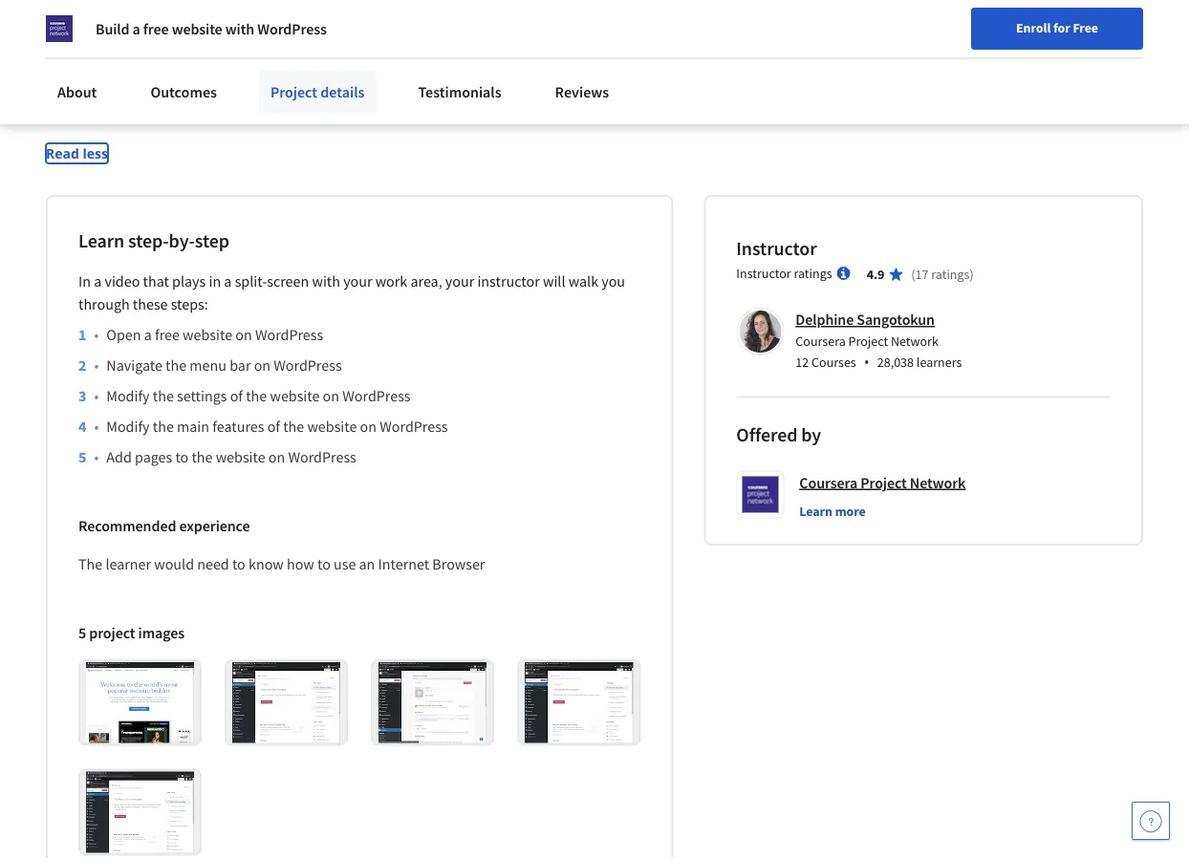 Task type: describe. For each thing, give the bounding box(es) containing it.
for
[[1054, 19, 1071, 36]]

use
[[334, 555, 356, 574]]

for businesses
[[158, 10, 252, 29]]

less
[[83, 144, 108, 163]]

build
[[96, 19, 130, 38]]

• for • modify the settings of the website on wordpress
[[94, 386, 99, 406]]

4.9
[[867, 266, 885, 283]]

0 vertical spatial free
[[143, 19, 169, 38]]

• for • navigate the menu bar on wordpress
[[94, 356, 99, 375]]

these
[[133, 295, 168, 314]]

• for • add pages to the website on wordpress
[[94, 448, 99, 467]]

offered
[[737, 423, 798, 447]]

project inside delphine sangotokun coursera project network 12 courses • 28,038 learners
[[849, 332, 889, 350]]

modify for modify the main features of the website on wordpress
[[106, 417, 150, 436]]

• for • open a free website on wordpress
[[94, 325, 99, 344]]

open
[[106, 325, 141, 344]]

project
[[89, 624, 135, 643]]

you
[[602, 272, 626, 291]]

for individuals
[[31, 10, 128, 29]]

delphine sangotokun image
[[740, 311, 782, 353]]

(
[[912, 266, 916, 283]]

the down main
[[192, 448, 213, 467]]

12
[[796, 353, 809, 371]]

a right build
[[133, 19, 140, 38]]

( 17 ratings )
[[912, 266, 974, 283]]

enroll for free button
[[972, 8, 1144, 50]]

learners
[[917, 353, 963, 371]]

about link
[[46, 71, 108, 113]]

the
[[78, 555, 103, 574]]

bar
[[230, 356, 251, 375]]

website up menu
[[183, 325, 233, 344]]

reviews link
[[544, 71, 621, 113]]

instructor
[[478, 272, 540, 291]]

menu
[[190, 356, 227, 375]]

instructor for instructor ratings
[[737, 265, 792, 282]]

will
[[543, 272, 566, 291]]

1 vertical spatial free
[[155, 325, 180, 344]]

by
[[802, 423, 822, 447]]

enroll for free
[[1017, 19, 1099, 36]]

coursera project network image
[[46, 15, 73, 42]]

project details
[[271, 82, 365, 101]]

coursera project network
[[800, 473, 966, 493]]

build a free website with wordpress
[[96, 19, 327, 38]]

internet
[[378, 555, 430, 574]]

english button
[[858, 38, 974, 100]]

1 horizontal spatial to
[[232, 555, 246, 574]]

recommended experience
[[78, 516, 250, 536]]

0 vertical spatial project
[[271, 82, 318, 101]]

in a video that plays in a split-screen with your work area, your instructor will walk you through these steps:
[[78, 272, 626, 314]]

need
[[197, 555, 229, 574]]

2 your from the left
[[446, 272, 475, 291]]

plays
[[172, 272, 206, 291]]

in
[[209, 272, 221, 291]]

an
[[359, 555, 375, 574]]

testimonials link
[[407, 71, 513, 113]]

instructor for instructor
[[737, 237, 817, 261]]

the down • modify the settings of the website on wordpress
[[283, 417, 304, 436]]

read
[[46, 144, 79, 163]]

delphine sangotokun coursera project network 12 courses • 28,038 learners
[[796, 310, 963, 372]]

features
[[213, 417, 264, 436]]

• inside delphine sangotokun coursera project network 12 courses • 28,038 learners
[[864, 351, 870, 372]]

video
[[105, 272, 140, 291]]

network inside delphine sangotokun coursera project network 12 courses • 28,038 learners
[[891, 332, 939, 350]]

• for • modify the main features of the website on wordpress
[[94, 417, 99, 436]]

5
[[78, 624, 86, 643]]

about
[[57, 82, 97, 101]]

enroll
[[1017, 19, 1052, 36]]

for for businesses
[[158, 10, 179, 29]]

learn more button
[[800, 502, 866, 521]]

reviews
[[555, 82, 609, 101]]

• navigate the menu bar on wordpress
[[94, 356, 342, 375]]

for for individuals
[[31, 10, 52, 29]]

step-
[[128, 229, 169, 253]]

sangotokun
[[857, 310, 935, 329]]

website down the features
[[216, 448, 266, 467]]

learn for learn more
[[800, 503, 833, 520]]

step
[[195, 229, 230, 253]]

delphine sangotokun link
[[796, 310, 935, 329]]

delphine
[[796, 310, 854, 329]]

courses
[[812, 353, 857, 371]]

work
[[376, 272, 408, 291]]

browser
[[433, 555, 485, 574]]

website up • modify the main features of the website on wordpress
[[270, 386, 320, 406]]

for universities
[[283, 10, 382, 29]]

2 horizontal spatial to
[[318, 555, 331, 574]]

walk
[[569, 272, 599, 291]]

• add pages to the website on wordpress
[[94, 448, 357, 467]]

testimonials
[[418, 82, 502, 101]]

1 vertical spatial of
[[267, 417, 280, 436]]

shopping cart: 1 item image
[[813, 53, 849, 83]]

read less button
[[46, 143, 108, 164]]

a right in
[[94, 272, 102, 291]]

a right 'in'
[[224, 272, 232, 291]]

0 horizontal spatial ratings
[[794, 265, 833, 282]]

outcomes
[[151, 82, 217, 101]]

screen
[[267, 272, 309, 291]]

outcomes link
[[139, 71, 229, 113]]

free
[[1074, 19, 1099, 36]]

recommended
[[78, 516, 176, 536]]



Task type: vqa. For each thing, say whether or not it's contained in the screenshot.
Learn more Learn
yes



Task type: locate. For each thing, give the bounding box(es) containing it.
0 horizontal spatial of
[[230, 386, 243, 406]]

2 for from the left
[[158, 10, 179, 29]]

main
[[177, 417, 210, 436]]

1 horizontal spatial your
[[446, 272, 475, 291]]

learn step-by-step
[[78, 229, 230, 253]]

your right area,
[[446, 272, 475, 291]]

learn
[[78, 229, 125, 253], [800, 503, 833, 520]]

settings
[[177, 386, 227, 406]]

• open a free website on wordpress
[[94, 325, 324, 344]]

the left menu
[[166, 356, 187, 375]]

for left individuals
[[31, 10, 52, 29]]

1 horizontal spatial of
[[267, 417, 280, 436]]

project
[[271, 82, 318, 101], [849, 332, 889, 350], [861, 473, 907, 493]]

instructor ratings
[[737, 265, 833, 282]]

ratings up delphine
[[794, 265, 833, 282]]

split-
[[235, 272, 267, 291]]

businesses
[[182, 10, 252, 29]]

navigate
[[106, 356, 163, 375]]

coursera project network link
[[800, 471, 966, 494]]

0 horizontal spatial to
[[175, 448, 189, 467]]

in
[[78, 272, 91, 291]]

project down 'delphine sangotokun' link
[[849, 332, 889, 350]]

your left work at top left
[[344, 272, 373, 291]]

coursera up the learn more
[[800, 473, 858, 493]]

project details link
[[259, 71, 376, 113]]

that
[[143, 272, 169, 291]]

free down these
[[155, 325, 180, 344]]

1 vertical spatial with
[[312, 272, 340, 291]]

2 instructor from the top
[[737, 265, 792, 282]]

project up more
[[861, 473, 907, 493]]

1 vertical spatial network
[[910, 473, 966, 493]]

1 vertical spatial project
[[849, 332, 889, 350]]

coursera down delphine
[[796, 332, 846, 350]]

3 for from the left
[[283, 10, 304, 29]]

2 vertical spatial project
[[861, 473, 907, 493]]

1 vertical spatial coursera
[[800, 473, 858, 493]]

for for universities
[[283, 10, 304, 29]]

a
[[133, 19, 140, 38], [94, 272, 102, 291], [224, 272, 232, 291], [144, 325, 152, 344]]

more
[[836, 503, 866, 520]]

individuals
[[55, 10, 128, 29]]

of up the features
[[230, 386, 243, 406]]

with
[[225, 19, 255, 38], [312, 272, 340, 291]]

through
[[78, 295, 130, 314]]

1 your from the left
[[344, 272, 373, 291]]

banner navigation
[[15, 0, 538, 38]]

1 horizontal spatial with
[[312, 272, 340, 291]]

0 vertical spatial with
[[225, 19, 255, 38]]

instructor up 'instructor ratings'
[[737, 237, 817, 261]]

the left "settings"
[[153, 386, 174, 406]]

modify for modify the settings of the website on wordpress
[[106, 386, 150, 406]]

website down • modify the settings of the website on wordpress
[[307, 417, 357, 436]]

learn for learn step-by-step
[[78, 229, 125, 253]]

17
[[916, 266, 929, 283]]

modify up add
[[106, 417, 150, 436]]

5 project images
[[78, 624, 185, 643]]

website
[[172, 19, 222, 38], [183, 325, 233, 344], [270, 386, 320, 406], [307, 417, 357, 436], [216, 448, 266, 467]]

network
[[891, 332, 939, 350], [910, 473, 966, 493]]

steps:
[[171, 295, 208, 314]]

0 horizontal spatial for
[[31, 10, 52, 29]]

2 modify from the top
[[106, 417, 150, 436]]

for left businesses
[[158, 10, 179, 29]]

learn left more
[[800, 503, 833, 520]]

1 for from the left
[[31, 10, 52, 29]]

1 vertical spatial learn
[[800, 503, 833, 520]]

1 horizontal spatial learn
[[800, 503, 833, 520]]

ratings
[[794, 265, 833, 282], [932, 266, 970, 283]]

english
[[893, 60, 939, 79]]

the learner would need to know how to use an internet browser
[[78, 555, 485, 574]]

a right open
[[144, 325, 152, 344]]

learn up in
[[78, 229, 125, 253]]

1 vertical spatial instructor
[[737, 265, 792, 282]]

experience
[[179, 516, 250, 536]]

how
[[287, 555, 314, 574]]

0 vertical spatial coursera
[[796, 332, 846, 350]]

0 vertical spatial learn
[[78, 229, 125, 253]]

pages
[[135, 448, 172, 467]]

learn more
[[800, 503, 866, 520]]

ratings right 17
[[932, 266, 970, 283]]

to right "need"
[[232, 555, 246, 574]]

None search field
[[257, 50, 449, 88]]

coursera inside delphine sangotokun coursera project network 12 courses • 28,038 learners
[[796, 332, 846, 350]]

0 vertical spatial instructor
[[737, 237, 817, 261]]

of
[[230, 386, 243, 406], [267, 417, 280, 436]]

instructor up 'delphine sangotokun' image
[[737, 265, 792, 282]]

of right the features
[[267, 417, 280, 436]]

0 horizontal spatial with
[[225, 19, 255, 38]]

would
[[154, 555, 194, 574]]

instructor
[[737, 237, 817, 261], [737, 265, 792, 282]]

click to expand item image
[[86, 663, 194, 744], [233, 663, 341, 744], [379, 663, 487, 744], [525, 663, 634, 744], [86, 773, 194, 854]]

0 vertical spatial network
[[891, 332, 939, 350]]

images
[[138, 624, 185, 643]]

modify
[[106, 386, 150, 406], [106, 417, 150, 436]]

1 vertical spatial modify
[[106, 417, 150, 436]]

0 horizontal spatial your
[[344, 272, 373, 291]]

help center image
[[1140, 810, 1163, 833]]

for left universities at the top left of the page
[[283, 10, 304, 29]]

)
[[970, 266, 974, 283]]

read less
[[46, 144, 108, 163]]

2 horizontal spatial for
[[283, 10, 304, 29]]

project left details
[[271, 82, 318, 101]]

0 horizontal spatial learn
[[78, 229, 125, 253]]

offered by
[[737, 423, 822, 447]]

to
[[175, 448, 189, 467], [232, 555, 246, 574], [318, 555, 331, 574]]

learn inside button
[[800, 503, 833, 520]]

to right pages
[[175, 448, 189, 467]]

by-
[[169, 229, 195, 253]]

wordpress
[[258, 19, 327, 38], [255, 325, 324, 344], [274, 356, 342, 375], [343, 386, 411, 406], [380, 417, 448, 436], [288, 448, 357, 467]]

on
[[236, 325, 252, 344], [254, 356, 271, 375], [323, 386, 340, 406], [360, 417, 377, 436], [269, 448, 285, 467]]

free right build
[[143, 19, 169, 38]]

modify down navigate
[[106, 386, 150, 406]]

1 instructor from the top
[[737, 237, 817, 261]]

the up • modify the main features of the website on wordpress
[[246, 386, 267, 406]]

for
[[31, 10, 52, 29], [158, 10, 179, 29], [283, 10, 304, 29]]

• modify the main features of the website on wordpress
[[94, 417, 448, 436]]

the
[[166, 356, 187, 375], [153, 386, 174, 406], [246, 386, 267, 406], [153, 417, 174, 436], [283, 417, 304, 436], [192, 448, 213, 467]]

coursera
[[796, 332, 846, 350], [800, 473, 858, 493]]

1 horizontal spatial for
[[158, 10, 179, 29]]

details
[[321, 82, 365, 101]]

area,
[[411, 272, 443, 291]]

learner
[[106, 555, 151, 574]]

website up outcomes link
[[172, 19, 222, 38]]

the left main
[[153, 417, 174, 436]]

coursera image
[[15, 54, 137, 84]]

1 horizontal spatial ratings
[[932, 266, 970, 283]]

1 modify from the top
[[106, 386, 150, 406]]

28,038
[[878, 353, 914, 371]]

to left use
[[318, 555, 331, 574]]

with inside in a video that plays in a split-screen with your work area, your instructor will walk you through these steps:
[[312, 272, 340, 291]]

0 vertical spatial of
[[230, 386, 243, 406]]

add
[[106, 448, 132, 467]]

universities
[[307, 10, 382, 29]]

0 vertical spatial modify
[[106, 386, 150, 406]]

• modify the settings of the website on wordpress
[[94, 386, 411, 406]]



